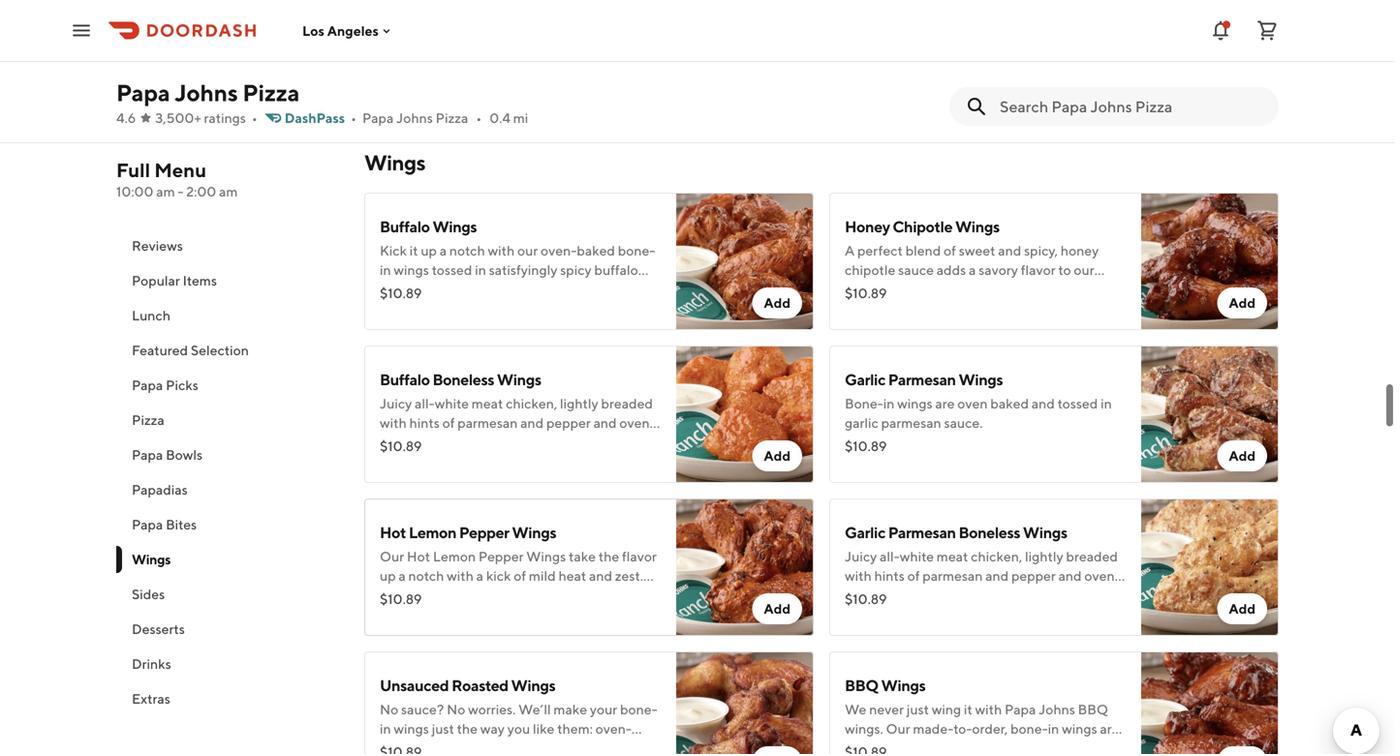 Task type: locate. For each thing, give the bounding box(es) containing it.
parmesan
[[881, 415, 941, 431]]

hot lemon pepper wings image
[[676, 499, 814, 636]]

wings
[[897, 396, 933, 412]]

fresh right baked
[[988, 61, 1019, 77]]

dipping inside 'eight sweet bites of oreo® cookie wrapped in our original fresh dough and drizzled in icing. baked fresh and served with cream cheese icing dipping sauce on the side.'
[[964, 80, 1011, 96]]

0 vertical spatial of
[[953, 22, 965, 38]]

1 horizontal spatial •
[[351, 110, 357, 126]]

baked
[[935, 281, 974, 297], [990, 396, 1029, 412]]

0 vertical spatial dipping
[[964, 80, 1011, 96]]

1 vertical spatial johns
[[396, 110, 433, 126]]

add button for buffalo wings
[[752, 288, 802, 319]]

choice
[[845, 301, 886, 317]]

3 • from the left
[[476, 110, 482, 126]]

ratings
[[204, 110, 246, 126]]

0 vertical spatial pizza
[[243, 79, 300, 107]]

0 vertical spatial garlic
[[845, 371, 885, 389]]

of up original
[[953, 22, 965, 38]]

$10.89 down garlic
[[845, 438, 887, 454]]

1 buffalo from the top
[[380, 217, 430, 236]]

garlic
[[845, 371, 885, 389], [845, 524, 885, 542]]

1 vertical spatial boneless
[[959, 524, 1020, 542]]

0 vertical spatial fresh
[[987, 41, 1018, 57]]

add button for buffalo boneless wings
[[752, 441, 802, 472]]

your
[[1073, 281, 1100, 297]]

extras
[[132, 691, 170, 707]]

baked right oven
[[990, 396, 1029, 412]]

full
[[116, 159, 150, 182]]

drizzled
[[845, 61, 894, 77]]

1 vertical spatial baked
[[990, 396, 1029, 412]]

johns for papa johns pizza • 0.4 mi
[[396, 110, 433, 126]]

0 horizontal spatial johns
[[175, 79, 238, 107]]

icing.
[[910, 61, 943, 77]]

fresh
[[987, 41, 1018, 57], [988, 61, 1019, 77]]

cheese
[[886, 80, 929, 96]]

1 am from the left
[[156, 184, 175, 200]]

0 horizontal spatial our
[[916, 41, 936, 57]]

1 vertical spatial sauce
[[898, 262, 934, 278]]

pizza for papa johns pizza
[[243, 79, 300, 107]]

papa up the 4.6
[[116, 79, 170, 107]]

baked down adds
[[935, 281, 974, 297]]

1 horizontal spatial am
[[219, 184, 238, 200]]

2 buffalo from the top
[[380, 371, 430, 389]]

0 horizontal spatial boneless
[[432, 371, 494, 389]]

1 horizontal spatial boneless
[[959, 524, 1020, 542]]

wings
[[364, 150, 425, 175], [432, 217, 477, 236], [955, 217, 1000, 236], [497, 371, 541, 389], [959, 371, 1003, 389], [512, 524, 556, 542], [1023, 524, 1067, 542], [132, 552, 171, 568], [511, 677, 555, 695], [881, 677, 925, 695]]

1 horizontal spatial sauce
[[1014, 80, 1050, 96]]

sauce left on
[[1014, 80, 1050, 96]]

open menu image
[[70, 19, 93, 42]]

$10.89 up hot
[[380, 438, 422, 454]]

buffalo wings
[[380, 217, 477, 236]]

pizza up dashpass
[[243, 79, 300, 107]]

add item to cart image
[[1229, 747, 1256, 755]]

0 horizontal spatial •
[[252, 110, 257, 126]]

of
[[953, 22, 965, 38], [944, 243, 956, 259], [888, 301, 901, 317]]

unsauced roasted wings
[[380, 677, 555, 695]]

garlic inside garlic parmesan wings bone-in wings are oven baked and tossed in garlic parmesan sauce. $10.89
[[845, 371, 885, 389]]

-
[[178, 184, 184, 200]]

flavor
[[1021, 262, 1056, 278]]

johns left 0.4 in the top left of the page
[[396, 110, 433, 126]]

2:00
[[186, 184, 216, 200]]

eight sweet bites of oreo® cookie wrapped in our original fresh dough and drizzled in icing. baked fresh and served with cream cheese icing dipping sauce on the side.
[[845, 22, 1123, 96]]

garlic parmesan wings image
[[1141, 346, 1279, 483]]

$10.89 down hot
[[380, 591, 422, 607]]

1 parmesan from the top
[[888, 371, 956, 389]]

2 parmesan from the top
[[888, 524, 956, 542]]

$10.89
[[380, 285, 422, 301], [845, 285, 887, 301], [380, 438, 422, 454], [845, 438, 887, 454], [380, 591, 422, 607], [845, 591, 887, 607]]

of down 'in,'
[[888, 301, 901, 317]]

adds
[[936, 262, 966, 278]]

$10.89 for buffalo wings
[[380, 285, 422, 301]]

4.6
[[116, 110, 136, 126]]

papa left bites
[[132, 517, 163, 533]]

0 vertical spatial johns
[[175, 79, 238, 107]]

baked inside honey chipotle wings a perfect blend of sweet and spicy, honey chipotle sauce adds a savory flavor to our bone-in, oven-baked wings. includes your choice of dipping sauce.
[[935, 281, 974, 297]]

papa left bowls
[[132, 447, 163, 463]]

eight
[[845, 22, 878, 38]]

0 vertical spatial sauce.
[[953, 301, 992, 317]]

buffalo
[[380, 217, 430, 236], [380, 371, 430, 389]]

add button
[[1217, 67, 1267, 98], [752, 288, 802, 319], [1217, 288, 1267, 319], [752, 441, 802, 472], [1217, 441, 1267, 472], [752, 594, 802, 625], [1217, 594, 1267, 625]]

1 horizontal spatial dipping
[[964, 80, 1011, 96]]

1 fresh from the top
[[987, 41, 1018, 57]]

parmesan for wings
[[888, 371, 956, 389]]

•
[[252, 110, 257, 126], [351, 110, 357, 126], [476, 110, 482, 126]]

0 horizontal spatial sweet
[[881, 22, 917, 38]]

pizza down 'papa picks'
[[132, 412, 164, 428]]

featured selection
[[132, 342, 249, 358]]

0 horizontal spatial baked
[[935, 281, 974, 297]]

pizza
[[243, 79, 300, 107], [436, 110, 468, 126], [132, 412, 164, 428]]

1 vertical spatial fresh
[[988, 61, 1019, 77]]

reviews button
[[116, 229, 341, 264]]

with
[[1092, 61, 1118, 77]]

baked inside garlic parmesan wings bone-in wings are oven baked and tossed in garlic parmesan sauce. $10.89
[[990, 396, 1029, 412]]

add item to cart image
[[764, 747, 791, 755]]

tossed
[[1057, 396, 1098, 412]]

hot lemon pepper wings
[[380, 524, 556, 542]]

$10.89 down buffalo wings
[[380, 285, 422, 301]]

1 vertical spatial sweet
[[959, 243, 995, 259]]

spicy,
[[1024, 243, 1058, 259]]

in up icing.
[[902, 41, 913, 57]]

honey chipotle wings image
[[1141, 193, 1279, 330]]

• right dashpass
[[351, 110, 357, 126]]

0 vertical spatial sweet
[[881, 22, 917, 38]]

served
[[1047, 61, 1089, 77]]

extras button
[[116, 682, 341, 717]]

0 vertical spatial boneless
[[432, 371, 494, 389]]

papa left picks
[[132, 377, 163, 393]]

1 vertical spatial garlic
[[845, 524, 885, 542]]

parmesan for boneless
[[888, 524, 956, 542]]

dashpass
[[285, 110, 345, 126]]

pepper
[[459, 524, 509, 542]]

0 vertical spatial baked
[[935, 281, 974, 297]]

0 horizontal spatial pizza
[[132, 412, 164, 428]]

drinks
[[132, 656, 171, 672]]

pizza left 0.4 in the top left of the page
[[436, 110, 468, 126]]

papa for papa picks
[[132, 377, 163, 393]]

3,500+ ratings •
[[155, 110, 257, 126]]

honey
[[1061, 243, 1099, 259]]

oreo® cookie papa bites image
[[1141, 0, 1279, 109]]

johns up 3,500+ ratings •
[[175, 79, 238, 107]]

1 horizontal spatial sweet
[[959, 243, 995, 259]]

side.
[[1094, 80, 1123, 96]]

johns
[[175, 79, 238, 107], [396, 110, 433, 126]]

bbq wings image
[[1141, 652, 1279, 755]]

in up cheese
[[896, 61, 908, 77]]

0 horizontal spatial sauce
[[898, 262, 934, 278]]

1 vertical spatial parmesan
[[888, 524, 956, 542]]

• left 0.4 in the top left of the page
[[476, 110, 482, 126]]

papa johns pizza • 0.4 mi
[[362, 110, 528, 126]]

0 horizontal spatial dipping
[[904, 301, 951, 317]]

papadias button
[[116, 473, 341, 508]]

0 vertical spatial sauce
[[1014, 80, 1050, 96]]

1 vertical spatial buffalo
[[380, 371, 430, 389]]

sauce. inside garlic parmesan wings bone-in wings are oven baked and tossed in garlic parmesan sauce. $10.89
[[944, 415, 983, 431]]

dipping down baked
[[964, 80, 1011, 96]]

$10.89 down chipotle
[[845, 285, 887, 301]]

papa inside "button"
[[132, 447, 163, 463]]

parmesan inside garlic parmesan wings bone-in wings are oven baked and tossed in garlic parmesan sauce. $10.89
[[888, 371, 956, 389]]

and inside honey chipotle wings a perfect blend of sweet and spicy, honey chipotle sauce adds a savory flavor to our bone-in, oven-baked wings. includes your choice of dipping sauce.
[[998, 243, 1021, 259]]

desserts
[[132, 621, 185, 637]]

am right 2:00
[[219, 184, 238, 200]]

1 vertical spatial our
[[1074, 262, 1094, 278]]

1 garlic from the top
[[845, 371, 885, 389]]

chipotle
[[845, 262, 895, 278]]

sweet
[[881, 22, 917, 38], [959, 243, 995, 259]]

0 horizontal spatial am
[[156, 184, 175, 200]]

sweet inside honey chipotle wings a perfect blend of sweet and spicy, honey chipotle sauce adds a savory flavor to our bone-in, oven-baked wings. includes your choice of dipping sauce.
[[959, 243, 995, 259]]

parmesan
[[888, 371, 956, 389], [888, 524, 956, 542]]

wings inside garlic parmesan wings bone-in wings are oven baked and tossed in garlic parmesan sauce. $10.89
[[959, 371, 1003, 389]]

papa picks button
[[116, 368, 341, 403]]

10:00
[[116, 184, 153, 200]]

• right ratings
[[252, 110, 257, 126]]

sauce. down oven
[[944, 415, 983, 431]]

dipping
[[964, 80, 1011, 96], [904, 301, 951, 317]]

papa
[[116, 79, 170, 107], [362, 110, 394, 126], [132, 377, 163, 393], [132, 447, 163, 463], [132, 517, 163, 533]]

add button for hot lemon pepper wings
[[752, 594, 802, 625]]

sweet up a
[[959, 243, 995, 259]]

dashpass •
[[285, 110, 357, 126]]

1 vertical spatial dipping
[[904, 301, 951, 317]]

sauce inside 'eight sweet bites of oreo® cookie wrapped in our original fresh dough and drizzled in icing. baked fresh and served with cream cheese icing dipping sauce on the side.'
[[1014, 80, 1050, 96]]

1 horizontal spatial our
[[1074, 262, 1094, 278]]

buffalo boneless wings image
[[676, 346, 814, 483]]

and up 'savory' in the right top of the page
[[998, 243, 1021, 259]]

dipping inside honey chipotle wings a perfect blend of sweet and spicy, honey chipotle sauce adds a savory flavor to our bone-in, oven-baked wings. includes your choice of dipping sauce.
[[904, 301, 951, 317]]

boneless
[[432, 371, 494, 389], [959, 524, 1020, 542]]

papa right dashpass •
[[362, 110, 394, 126]]

our right to on the right
[[1074, 262, 1094, 278]]

fresh down oreo®
[[987, 41, 1018, 57]]

garlic
[[845, 415, 878, 431]]

icing
[[932, 80, 962, 96]]

los angeles button
[[302, 23, 394, 39]]

sweet up wrapped
[[881, 22, 917, 38]]

0 vertical spatial parmesan
[[888, 371, 956, 389]]

popular
[[132, 273, 180, 289]]

2 vertical spatial pizza
[[132, 412, 164, 428]]

1 vertical spatial sauce.
[[944, 415, 983, 431]]

sauce up oven-
[[898, 262, 934, 278]]

of up adds
[[944, 243, 956, 259]]

1 vertical spatial pizza
[[436, 110, 468, 126]]

$10.89 up bbq
[[845, 591, 887, 607]]

our up icing.
[[916, 41, 936, 57]]

chipotle
[[893, 217, 952, 236]]

featured selection button
[[116, 333, 341, 368]]

0 vertical spatial our
[[916, 41, 936, 57]]

sauce
[[1014, 80, 1050, 96], [898, 262, 934, 278]]

dipping down oven-
[[904, 301, 951, 317]]

lunch button
[[116, 298, 341, 333]]

1 horizontal spatial johns
[[396, 110, 433, 126]]

1 horizontal spatial baked
[[990, 396, 1029, 412]]

of inside 'eight sweet bites of oreo® cookie wrapped in our original fresh dough and drizzled in icing. baked fresh and served with cream cheese icing dipping sauce on the side.'
[[953, 22, 965, 38]]

1 horizontal spatial pizza
[[243, 79, 300, 107]]

2 garlic from the top
[[845, 524, 885, 542]]

add button for garlic parmesan boneless wings
[[1217, 594, 1267, 625]]

and left tossed
[[1032, 396, 1055, 412]]

oven
[[957, 396, 988, 412]]

2 horizontal spatial •
[[476, 110, 482, 126]]

sauce. down wings.
[[953, 301, 992, 317]]

buffalo for buffalo boneless wings
[[380, 371, 430, 389]]

0 vertical spatial buffalo
[[380, 217, 430, 236]]

am left -
[[156, 184, 175, 200]]

and up 'served'
[[1064, 41, 1087, 57]]

sweet inside 'eight sweet bites of oreo® cookie wrapped in our original fresh dough and drizzled in icing. baked fresh and served with cream cheese icing dipping sauce on the side.'
[[881, 22, 917, 38]]

2 horizontal spatial pizza
[[436, 110, 468, 126]]

popular items button
[[116, 264, 341, 298]]



Task type: describe. For each thing, give the bounding box(es) containing it.
selection
[[191, 342, 249, 358]]

0 items, open order cart image
[[1256, 19, 1279, 42]]

garlic parmesan wings bone-in wings are oven baked and tossed in garlic parmesan sauce. $10.89
[[845, 371, 1112, 454]]

papa bowls
[[132, 447, 203, 463]]

original
[[939, 41, 985, 57]]

papa bites button
[[116, 508, 341, 543]]

wings inside honey chipotle wings a perfect blend of sweet and spicy, honey chipotle sauce adds a savory flavor to our bone-in, oven-baked wings. includes your choice of dipping sauce.
[[955, 217, 1000, 236]]

papa for papa bowls
[[132, 447, 163, 463]]

pizza button
[[116, 403, 341, 438]]

pizza inside button
[[132, 412, 164, 428]]

$10.89 for buffalo boneless wings
[[380, 438, 422, 454]]

jalapeño papa bites image
[[676, 0, 814, 109]]

baked
[[946, 61, 985, 77]]

desserts button
[[116, 612, 341, 647]]

add button for honey chipotle wings
[[1217, 288, 1267, 319]]

papa bites
[[132, 517, 197, 533]]

buffalo for buffalo wings
[[380, 217, 430, 236]]

add button for garlic parmesan wings
[[1217, 441, 1267, 472]]

savory
[[979, 262, 1018, 278]]

mi
[[513, 110, 528, 126]]

hot
[[380, 524, 406, 542]]

in left wings
[[883, 396, 894, 412]]

1 vertical spatial of
[[944, 243, 956, 259]]

and down dough
[[1021, 61, 1045, 77]]

0.4
[[489, 110, 511, 126]]

a
[[845, 243, 855, 259]]

$10.89 for garlic parmesan boneless wings
[[845, 591, 887, 607]]

pizza for papa johns pizza • 0.4 mi
[[436, 110, 468, 126]]

bites
[[920, 22, 950, 38]]

bbq wings
[[845, 677, 925, 695]]

unsauced
[[380, 677, 449, 695]]

los
[[302, 23, 324, 39]]

add for garlic parmesan wings
[[1229, 448, 1256, 464]]

1 • from the left
[[252, 110, 257, 126]]

bbq
[[845, 677, 878, 695]]

includes
[[1018, 281, 1070, 297]]

roasted
[[452, 677, 508, 695]]

papa bowls button
[[116, 438, 341, 473]]

add for hot lemon pepper wings
[[764, 601, 791, 617]]

papadias
[[132, 482, 188, 498]]

sides button
[[116, 577, 341, 612]]

blend
[[905, 243, 941, 259]]

2 fresh from the top
[[988, 61, 1019, 77]]

are
[[935, 396, 955, 412]]

dough
[[1021, 41, 1061, 57]]

wrapped
[[845, 41, 899, 57]]

reviews
[[132, 238, 183, 254]]

$10.89 inside garlic parmesan wings bone-in wings are oven baked and tossed in garlic parmesan sauce. $10.89
[[845, 438, 887, 454]]

oven-
[[899, 281, 935, 297]]

and inside garlic parmesan wings bone-in wings are oven baked and tossed in garlic parmesan sauce. $10.89
[[1032, 396, 1055, 412]]

our inside 'eight sweet bites of oreo® cookie wrapped in our original fresh dough and drizzled in icing. baked fresh and served with cream cheese icing dipping sauce on the side.'
[[916, 41, 936, 57]]

popular items
[[132, 273, 217, 289]]

on
[[1052, 80, 1068, 96]]

notification bell image
[[1209, 19, 1232, 42]]

buffalo wings image
[[676, 193, 814, 330]]

a
[[969, 262, 976, 278]]

picks
[[166, 377, 198, 393]]

Item Search search field
[[1000, 96, 1263, 117]]

$10.89 for hot lemon pepper wings
[[380, 591, 422, 607]]

lemon
[[409, 524, 456, 542]]

add for buffalo boneless wings
[[764, 448, 791, 464]]

featured
[[132, 342, 188, 358]]

our inside honey chipotle wings a perfect blend of sweet and spicy, honey chipotle sauce adds a savory flavor to our bone-in, oven-baked wings. includes your choice of dipping sauce.
[[1074, 262, 1094, 278]]

add for honey chipotle wings
[[1229, 295, 1256, 311]]

2 vertical spatial of
[[888, 301, 901, 317]]

bowls
[[166, 447, 203, 463]]

garlic for garlic parmesan wings bone-in wings are oven baked and tossed in garlic parmesan sauce. $10.89
[[845, 371, 885, 389]]

to
[[1058, 262, 1071, 278]]

full menu 10:00 am - 2:00 am
[[116, 159, 238, 200]]

oreo®
[[968, 22, 1022, 38]]

menu
[[154, 159, 206, 182]]

garlic parmesan boneless wings
[[845, 524, 1067, 542]]

johns for papa johns pizza
[[175, 79, 238, 107]]

honey
[[845, 217, 890, 236]]

in right tossed
[[1101, 396, 1112, 412]]

papa johns pizza
[[116, 79, 300, 107]]

buffalo boneless wings
[[380, 371, 541, 389]]

papa for papa bites
[[132, 517, 163, 533]]

angeles
[[327, 23, 379, 39]]

cookie
[[1025, 22, 1069, 38]]

lunch
[[132, 308, 170, 324]]

sauce. inside honey chipotle wings a perfect blend of sweet and spicy, honey chipotle sauce adds a savory flavor to our bone-in, oven-baked wings. includes your choice of dipping sauce.
[[953, 301, 992, 317]]

bone-
[[845, 396, 883, 412]]

bone-
[[845, 281, 882, 297]]

2 am from the left
[[219, 184, 238, 200]]

2 • from the left
[[351, 110, 357, 126]]

sides
[[132, 587, 165, 603]]

unsauced roasted wings image
[[676, 652, 814, 755]]

los angeles
[[302, 23, 379, 39]]

wings.
[[977, 281, 1015, 297]]

3,500+
[[155, 110, 201, 126]]

items
[[183, 273, 217, 289]]

papa for papa johns pizza • 0.4 mi
[[362, 110, 394, 126]]

the
[[1071, 80, 1092, 96]]

honey chipotle wings a perfect blend of sweet and spicy, honey chipotle sauce adds a savory flavor to our bone-in, oven-baked wings. includes your choice of dipping sauce.
[[845, 217, 1100, 317]]

drinks button
[[116, 647, 341, 682]]

papa for papa johns pizza
[[116, 79, 170, 107]]

add for garlic parmesan boneless wings
[[1229, 601, 1256, 617]]

garlic parmesan boneless wings image
[[1141, 499, 1279, 636]]

add for buffalo wings
[[764, 295, 791, 311]]

garlic for garlic parmesan boneless wings
[[845, 524, 885, 542]]

sauce inside honey chipotle wings a perfect blend of sweet and spicy, honey chipotle sauce adds a savory flavor to our bone-in, oven-baked wings. includes your choice of dipping sauce.
[[898, 262, 934, 278]]

perfect
[[857, 243, 903, 259]]

in,
[[882, 281, 897, 297]]

cream
[[845, 80, 883, 96]]



Task type: vqa. For each thing, say whether or not it's contained in the screenshot.
save to the right
no



